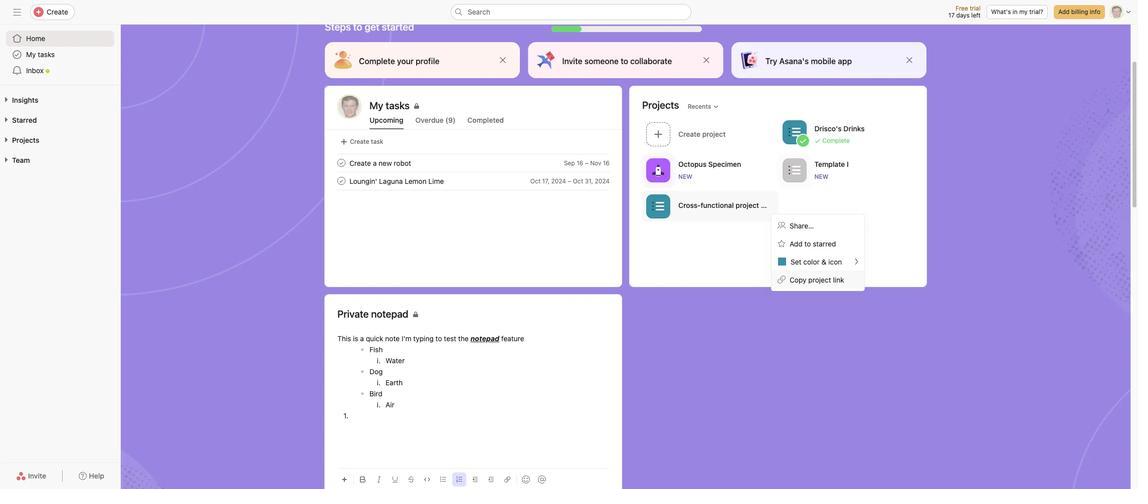 Task type: vqa. For each thing, say whether or not it's contained in the screenshot.
and
no



Task type: locate. For each thing, give the bounding box(es) containing it.
cross-functional project plan
[[679, 201, 776, 209]]

1 horizontal spatial project
[[809, 276, 832, 284]]

notepad right the on the left bottom of page
[[471, 335, 500, 343]]

2024 right 17,
[[552, 177, 566, 185]]

create task
[[350, 138, 384, 145]]

my
[[1020, 8, 1028, 16]]

new
[[679, 173, 693, 180], [815, 173, 829, 180]]

0 horizontal spatial 2024
[[552, 177, 566, 185]]

what's in my trial? button
[[987, 5, 1049, 19]]

1 2024 from the left
[[552, 177, 566, 185]]

private
[[338, 309, 369, 320]]

1 vertical spatial invite
[[28, 472, 46, 481]]

create
[[47, 8, 68, 16], [350, 138, 370, 145], [350, 159, 371, 167]]

0 horizontal spatial complete
[[359, 57, 395, 66]]

a right is
[[360, 335, 364, 343]]

1 horizontal spatial 2024
[[595, 177, 610, 185]]

this
[[338, 335, 351, 343]]

0 horizontal spatial projects
[[12, 136, 39, 144]]

1 vertical spatial –
[[568, 177, 572, 185]]

fish
[[370, 346, 383, 354]]

17
[[949, 12, 955, 19]]

set color & icon
[[791, 258, 843, 266]]

a
[[373, 159, 377, 167], [360, 335, 364, 343]]

global element
[[0, 25, 120, 85]]

project left plan
[[736, 201, 760, 209]]

1 dismiss image from the left
[[703, 56, 711, 64]]

1 vertical spatial notepad
[[471, 335, 500, 343]]

oct left 31, on the right of the page
[[573, 177, 584, 185]]

1 vertical spatial complete
[[823, 137, 850, 144]]

create project
[[679, 130, 726, 138]]

0 horizontal spatial oct
[[531, 177, 541, 185]]

new inside octopus specimen new
[[679, 173, 693, 180]]

0 horizontal spatial –
[[568, 177, 572, 185]]

completed button
[[468, 116, 504, 129]]

projects down starred
[[12, 136, 39, 144]]

test
[[444, 335, 457, 343]]

info
[[1091, 8, 1101, 16]]

2 oct from the left
[[573, 177, 584, 185]]

get started
[[365, 21, 414, 33]]

17,
[[543, 177, 550, 185]]

search button
[[451, 4, 692, 20]]

create for create task
[[350, 138, 370, 145]]

quick
[[366, 335, 384, 343]]

projects inside dropdown button
[[12, 136, 39, 144]]

1 horizontal spatial add
[[1059, 8, 1070, 16]]

list image left drisco's
[[789, 126, 801, 138]]

search
[[468, 8, 491, 16]]

add
[[1059, 8, 1070, 16], [790, 240, 803, 248]]

create up loungin'
[[350, 159, 371, 167]]

create button
[[30, 4, 75, 20]]

dismiss image
[[499, 56, 507, 64]]

project down set color & icon link
[[809, 276, 832, 284]]

0 vertical spatial create
[[47, 8, 68, 16]]

– down sep at top
[[568, 177, 572, 185]]

add for add to starred
[[790, 240, 803, 248]]

home link
[[6, 31, 114, 47]]

team
[[12, 156, 30, 165]]

0 vertical spatial add
[[1059, 8, 1070, 16]]

1 horizontal spatial dismiss image
[[906, 56, 914, 64]]

home
[[26, 34, 45, 43]]

new down octopus
[[679, 173, 693, 180]]

new down template
[[815, 173, 829, 180]]

1 horizontal spatial oct
[[573, 177, 584, 185]]

air
[[386, 401, 395, 409]]

notepad up note
[[371, 309, 409, 320]]

1 16 from the left
[[577, 159, 584, 167]]

create left task in the left of the page
[[350, 138, 370, 145]]

projects left recents
[[643, 99, 680, 111]]

0 horizontal spatial project
[[736, 201, 760, 209]]

trial?
[[1030, 8, 1044, 16]]

2024
[[552, 177, 566, 185], [595, 177, 610, 185]]

1 vertical spatial projects
[[12, 136, 39, 144]]

1 vertical spatial a
[[360, 335, 364, 343]]

31,
[[585, 177, 594, 185]]

earth
[[386, 379, 403, 387]]

steps
[[325, 21, 351, 33]]

0 horizontal spatial add
[[790, 240, 803, 248]]

2 horizontal spatial to
[[805, 240, 812, 248]]

0 vertical spatial a
[[373, 159, 377, 167]]

completed image
[[336, 157, 348, 169], [336, 175, 348, 187]]

at mention image
[[538, 476, 546, 484]]

loungin'
[[350, 177, 377, 185]]

sep
[[564, 159, 575, 167]]

nov
[[591, 159, 602, 167]]

0 vertical spatial list image
[[789, 126, 801, 138]]

0 vertical spatial –
[[585, 159, 589, 167]]

what's
[[992, 8, 1012, 16]]

16 right sep at top
[[577, 159, 584, 167]]

lime
[[429, 177, 444, 185]]

add billing info
[[1059, 8, 1101, 16]]

complete
[[359, 57, 395, 66], [823, 137, 850, 144]]

0 horizontal spatial dismiss image
[[703, 56, 711, 64]]

1 horizontal spatial projects
[[643, 99, 680, 111]]

complete down steps to get started
[[359, 57, 395, 66]]

Completed checkbox
[[336, 157, 348, 169]]

projects
[[643, 99, 680, 111], [12, 136, 39, 144]]

to right steps at the top of page
[[353, 21, 363, 33]]

2 new from the left
[[815, 173, 829, 180]]

1 vertical spatial create
[[350, 138, 370, 145]]

2 vertical spatial to
[[436, 335, 442, 343]]

create inside popup button
[[47, 8, 68, 16]]

invite
[[563, 57, 583, 66], [28, 472, 46, 481]]

1 horizontal spatial to
[[436, 335, 442, 343]]

0 vertical spatial to
[[353, 21, 363, 33]]

template
[[815, 160, 846, 168]]

0 vertical spatial invite
[[563, 57, 583, 66]]

to left starred
[[805, 240, 812, 248]]

my tasks
[[370, 100, 410, 111]]

add up set
[[790, 240, 803, 248]]

new inside template i new
[[815, 173, 829, 180]]

invite inside button
[[28, 472, 46, 481]]

1 vertical spatial list image
[[653, 200, 665, 212]]

2 dismiss image from the left
[[906, 56, 914, 64]]

2024 right 31, on the right of the page
[[595, 177, 610, 185]]

list image left cross-
[[653, 200, 665, 212]]

template i new
[[815, 160, 849, 180]]

to for get started
[[353, 21, 363, 33]]

create project link
[[643, 119, 779, 151]]

add for add billing info
[[1059, 8, 1070, 16]]

recents
[[688, 103, 712, 110]]

project
[[736, 201, 760, 209], [809, 276, 832, 284]]

Completed checkbox
[[336, 175, 348, 187]]

copy
[[790, 276, 807, 284]]

–
[[585, 159, 589, 167], [568, 177, 572, 185]]

16
[[577, 159, 584, 167], [603, 159, 610, 167]]

create inside button
[[350, 138, 370, 145]]

i'm
[[402, 335, 412, 343]]

completed image up completed checkbox
[[336, 157, 348, 169]]

1 horizontal spatial new
[[815, 173, 829, 180]]

1 completed image from the top
[[336, 157, 348, 169]]

set
[[791, 258, 802, 266]]

0 horizontal spatial notepad
[[371, 309, 409, 320]]

1 vertical spatial project
[[809, 276, 832, 284]]

overdue
[[416, 116, 444, 124]]

numbered list image
[[457, 477, 463, 483]]

0 vertical spatial completed image
[[336, 157, 348, 169]]

completed image down completed option
[[336, 175, 348, 187]]

0 horizontal spatial a
[[360, 335, 364, 343]]

1 horizontal spatial list image
[[789, 126, 801, 138]]

16 right nov
[[603, 159, 610, 167]]

feature
[[502, 335, 525, 343]]

drinks
[[844, 124, 865, 133]]

0 horizontal spatial to
[[353, 21, 363, 33]]

list image
[[789, 164, 801, 176]]

2 vertical spatial create
[[350, 159, 371, 167]]

trial
[[970, 5, 981, 12]]

fish water dog earth bird air
[[370, 346, 405, 409]]

dismiss image
[[703, 56, 711, 64], [906, 56, 914, 64]]

in
[[1013, 8, 1018, 16]]

0 horizontal spatial 16
[[577, 159, 584, 167]]

add left the billing
[[1059, 8, 1070, 16]]

new
[[379, 159, 392, 167]]

italics image
[[376, 477, 382, 483]]

1 horizontal spatial 16
[[603, 159, 610, 167]]

0 vertical spatial complete
[[359, 57, 395, 66]]

1 vertical spatial to
[[805, 240, 812, 248]]

to collaborate
[[621, 57, 673, 66]]

create up home "link"
[[47, 8, 68, 16]]

dismiss image for invite someone to collaborate
[[703, 56, 711, 64]]

upcoming
[[370, 116, 404, 124]]

0 horizontal spatial list image
[[653, 200, 665, 212]]

new for octopus specimen
[[679, 173, 693, 180]]

a left new
[[373, 159, 377, 167]]

1 new from the left
[[679, 173, 693, 180]]

oct left 17,
[[531, 177, 541, 185]]

2 completed image from the top
[[336, 175, 348, 187]]

create task button
[[338, 135, 386, 149]]

1 horizontal spatial notepad
[[471, 335, 500, 343]]

0 horizontal spatial invite
[[28, 472, 46, 481]]

link image
[[505, 477, 511, 483]]

1 vertical spatial add
[[790, 240, 803, 248]]

copy project link
[[790, 276, 845, 284]]

toolbar
[[338, 469, 610, 490]]

loungin' laguna lemon lime
[[350, 177, 444, 185]]

tasks
[[38, 50, 55, 59]]

document
[[338, 334, 610, 465]]

&
[[822, 258, 827, 266]]

1 horizontal spatial invite
[[563, 57, 583, 66]]

to
[[353, 21, 363, 33], [805, 240, 812, 248], [436, 335, 442, 343]]

– left nov
[[585, 159, 589, 167]]

0 vertical spatial projects
[[643, 99, 680, 111]]

to left test
[[436, 335, 442, 343]]

1 vertical spatial completed image
[[336, 175, 348, 187]]

0 horizontal spatial new
[[679, 173, 693, 180]]

set color & icon link
[[772, 253, 865, 271]]

free
[[956, 5, 969, 12]]

add inside button
[[1059, 8, 1070, 16]]

2 16 from the left
[[603, 159, 610, 167]]

1 horizontal spatial complete
[[823, 137, 850, 144]]

list image
[[789, 126, 801, 138], [653, 200, 665, 212]]

complete down drisco's drinks
[[823, 137, 850, 144]]



Task type: describe. For each thing, give the bounding box(es) containing it.
my
[[26, 50, 36, 59]]

bold image
[[360, 477, 366, 483]]

help button
[[72, 468, 111, 486]]

insights
[[12, 96, 38, 104]]

1 oct from the left
[[531, 177, 541, 185]]

overdue (9) button
[[416, 116, 456, 129]]

to for starred
[[805, 240, 812, 248]]

dismiss image for try asana's mobile app
[[906, 56, 914, 64]]

left
[[972, 12, 981, 19]]

copy project link link
[[772, 271, 865, 289]]

octopus specimen new
[[679, 160, 742, 180]]

underline image
[[392, 477, 398, 483]]

list image inside cross-functional project plan link
[[653, 200, 665, 212]]

(9)
[[446, 116, 456, 124]]

note
[[385, 335, 400, 343]]

cross-
[[679, 201, 701, 209]]

mobile app
[[811, 57, 853, 66]]

0 vertical spatial project
[[736, 201, 760, 209]]

invite for invite someone to collaborate
[[563, 57, 583, 66]]

functional
[[701, 201, 734, 209]]

0 vertical spatial notepad
[[371, 309, 409, 320]]

this is a quick note i'm typing to test the notepad feature
[[338, 335, 525, 343]]

sep 16 – nov 16
[[564, 159, 610, 167]]

emoji image
[[522, 476, 530, 484]]

link
[[834, 276, 845, 284]]

create for create
[[47, 8, 68, 16]]

drisco's
[[815, 124, 842, 133]]

plan
[[761, 201, 776, 209]]

completed image for loungin'
[[336, 175, 348, 187]]

complete for complete your profile
[[359, 57, 395, 66]]

help
[[89, 472, 104, 481]]

my tasks
[[26, 50, 55, 59]]

water
[[386, 357, 405, 365]]

what's in my trial?
[[992, 8, 1044, 16]]

inbox
[[26, 66, 44, 75]]

strikethrough image
[[408, 477, 414, 483]]

color
[[804, 258, 820, 266]]

rocket image
[[653, 164, 665, 176]]

drisco's drinks
[[815, 124, 865, 133]]

new for template i
[[815, 173, 829, 180]]

search list box
[[451, 4, 692, 20]]

the
[[459, 335, 469, 343]]

starred
[[813, 240, 837, 248]]

my tasks link
[[6, 47, 114, 63]]

is
[[353, 335, 359, 343]]

share… link
[[772, 217, 865, 235]]

2 2024 from the left
[[595, 177, 610, 185]]

team button
[[0, 156, 30, 166]]

task
[[371, 138, 384, 145]]

try asana's mobile app
[[766, 57, 853, 66]]

days
[[957, 12, 970, 19]]

billing
[[1072, 8, 1089, 16]]

ja
[[345, 102, 354, 111]]

someone
[[585, 57, 619, 66]]

add to starred link
[[772, 235, 865, 253]]

a inside document
[[360, 335, 364, 343]]

decrease list indent image
[[473, 477, 479, 483]]

insert an object image
[[342, 477, 348, 483]]

bird
[[370, 390, 383, 398]]

increase list indent image
[[489, 477, 495, 483]]

completed
[[468, 116, 504, 124]]

octopus
[[679, 160, 707, 168]]

asana's
[[780, 57, 809, 66]]

add billing info button
[[1055, 5, 1106, 19]]

laguna
[[379, 177, 403, 185]]

complete for complete
[[823, 137, 850, 144]]

steps to get started
[[325, 21, 414, 33]]

document containing this is a quick note i'm typing to test the
[[338, 334, 610, 465]]

recents button
[[684, 100, 724, 114]]

specimen
[[709, 160, 742, 168]]

invite button
[[10, 468, 53, 486]]

share…
[[790, 222, 814, 230]]

add to starred
[[790, 240, 837, 248]]

bulleted list image
[[441, 477, 447, 483]]

completed image for create
[[336, 157, 348, 169]]

starred
[[12, 116, 37, 124]]

my tasks link
[[370, 99, 610, 113]]

create for create a new robot
[[350, 159, 371, 167]]

notepad inside document
[[471, 335, 500, 343]]

your profile
[[397, 57, 440, 66]]

hide sidebar image
[[13, 8, 21, 16]]

1 horizontal spatial a
[[373, 159, 377, 167]]

complete your profile
[[359, 57, 440, 66]]

insights button
[[0, 95, 38, 105]]

overdue (9)
[[416, 116, 456, 124]]

icon
[[829, 258, 843, 266]]

code image
[[424, 477, 430, 483]]

invite for invite
[[28, 472, 46, 481]]

private notepad
[[338, 309, 409, 320]]

1 horizontal spatial –
[[585, 159, 589, 167]]

try
[[766, 57, 778, 66]]

robot
[[394, 159, 411, 167]]

create a new robot
[[350, 159, 411, 167]]

ja button
[[338, 95, 362, 119]]

cross-functional project plan link
[[643, 191, 779, 223]]



